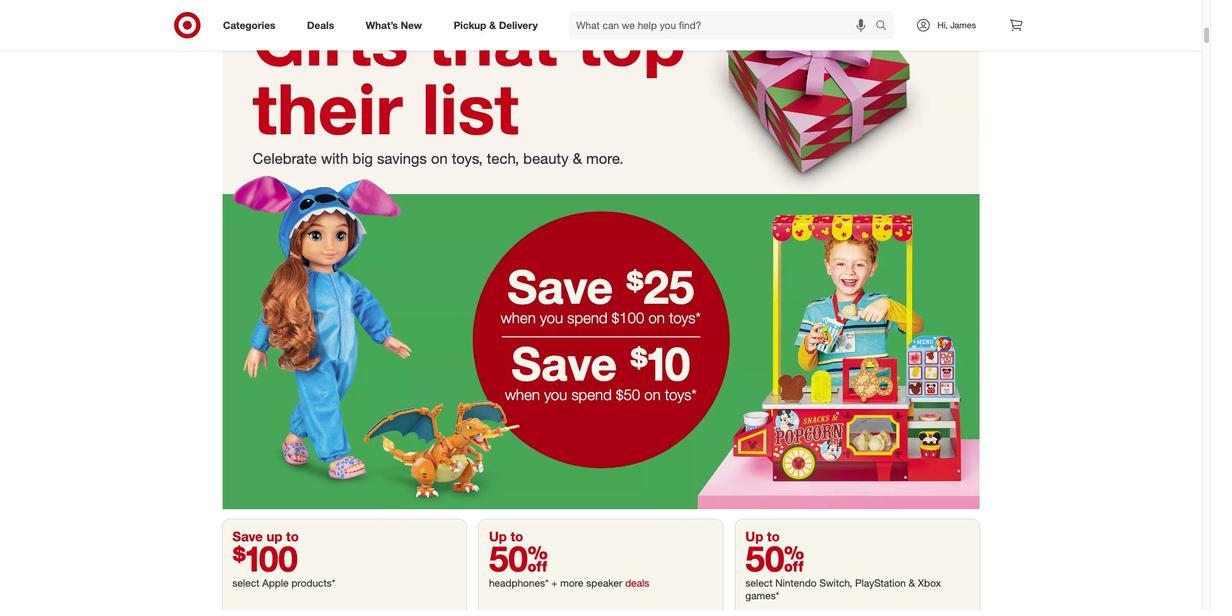 Task type: locate. For each thing, give the bounding box(es) containing it.
what's
[[366, 19, 398, 31]]

when for $25
[[501, 309, 536, 327]]

up up games*
[[746, 528, 764, 545]]

spend inside save $10 when you spend $50 on toys*
[[572, 386, 612, 405]]

& left more.
[[573, 150, 582, 168]]

to
[[286, 528, 299, 545], [511, 528, 523, 545], [767, 528, 780, 545]]

1 horizontal spatial up to
[[746, 528, 780, 545]]

0 horizontal spatial 50
[[489, 537, 548, 580]]

1 50 from the left
[[489, 537, 548, 580]]

1 horizontal spatial 50
[[746, 537, 805, 580]]

save up to
[[233, 528, 299, 545]]

$25
[[626, 258, 695, 315]]

& left xbox
[[909, 577, 915, 590]]

top
[[577, 0, 686, 82]]

celebrate
[[253, 150, 317, 168]]

pickup
[[454, 19, 487, 31]]

1 horizontal spatial $100
[[612, 309, 645, 327]]

save for $25
[[507, 258, 613, 315]]

0 vertical spatial &
[[489, 19, 496, 31]]

select for $100
[[233, 577, 260, 590]]

& right pickup
[[489, 19, 496, 31]]

on up $10
[[649, 309, 665, 327]]

50 left +
[[489, 537, 548, 580]]

toys* for $10
[[665, 386, 697, 405]]

categories link
[[212, 11, 291, 39]]

2 50 from the left
[[746, 537, 805, 580]]

$10
[[630, 336, 691, 392]]

1 vertical spatial spend
[[572, 386, 612, 405]]

switch,
[[820, 577, 853, 590]]

to right up
[[286, 528, 299, 545]]

toys* inside save $25 when you spend $100 on toys*
[[669, 309, 701, 327]]

search
[[870, 20, 901, 33]]

tech,
[[487, 150, 519, 168]]

select left nintendo
[[746, 577, 773, 590]]

1 vertical spatial when
[[505, 386, 540, 405]]

up to up nintendo
[[746, 528, 780, 545]]

when inside save $10 when you spend $50 on toys*
[[505, 386, 540, 405]]

save inside save $25 when you spend $100 on toys*
[[507, 258, 613, 315]]

james
[[951, 20, 976, 30]]

2 vertical spatial on
[[645, 386, 661, 405]]

1 horizontal spatial up
[[746, 528, 764, 545]]

1 to from the left
[[286, 528, 299, 545]]

save $10 when you spend $50 on toys*
[[505, 336, 697, 405]]

0 horizontal spatial up
[[489, 528, 507, 545]]

1 vertical spatial save
[[511, 336, 617, 392]]

up to up headphones*
[[489, 528, 523, 545]]

on right the $50
[[645, 386, 661, 405]]

select nintendo switch, playstation & xbox games*
[[746, 577, 941, 602]]

spend up save $10 when you spend $50 on toys*
[[567, 309, 608, 327]]

what's new
[[366, 19, 422, 31]]

1 vertical spatial on
[[649, 309, 665, 327]]

toys* inside save $10 when you spend $50 on toys*
[[665, 386, 697, 405]]

& inside the "select nintendo switch, playstation & xbox games*"
[[909, 577, 915, 590]]

select
[[233, 577, 260, 590], [746, 577, 773, 590]]

up to
[[489, 528, 523, 545], [746, 528, 780, 545]]

beauty
[[523, 150, 569, 168]]

0 vertical spatial save
[[507, 258, 613, 315]]

1 vertical spatial &
[[573, 150, 582, 168]]

to up nintendo
[[767, 528, 780, 545]]

0 vertical spatial you
[[540, 309, 563, 327]]

2 horizontal spatial to
[[767, 528, 780, 545]]

deals link
[[296, 11, 350, 39]]

save inside save $10 when you spend $50 on toys*
[[511, 336, 617, 392]]

savings
[[377, 150, 427, 168]]

on inside save $10 when you spend $50 on toys*
[[645, 386, 661, 405]]

1 horizontal spatial select
[[746, 577, 773, 590]]

to up headphones*
[[511, 528, 523, 545]]

1 vertical spatial $100
[[233, 537, 298, 580]]

search button
[[870, 11, 901, 42]]

0 horizontal spatial select
[[233, 577, 260, 590]]

&
[[489, 19, 496, 31], [573, 150, 582, 168], [909, 577, 915, 590]]

hi,
[[938, 20, 948, 30]]

on
[[431, 150, 448, 168], [649, 309, 665, 327], [645, 386, 661, 405]]

0 horizontal spatial to
[[286, 528, 299, 545]]

toys* up $10
[[669, 309, 701, 327]]

50
[[489, 537, 548, 580], [746, 537, 805, 580]]

you for $10
[[544, 386, 567, 405]]

spend left the $50
[[572, 386, 612, 405]]

playstation
[[855, 577, 906, 590]]

you inside save $25 when you spend $100 on toys*
[[540, 309, 563, 327]]

delivery
[[499, 19, 538, 31]]

0 vertical spatial on
[[431, 150, 448, 168]]

toys*
[[669, 309, 701, 327], [665, 386, 697, 405]]

1 select from the left
[[233, 577, 260, 590]]

2 horizontal spatial &
[[909, 577, 915, 590]]

1 vertical spatial toys*
[[665, 386, 697, 405]]

you
[[540, 309, 563, 327], [544, 386, 567, 405]]

$100
[[612, 309, 645, 327], [233, 537, 298, 580]]

list
[[422, 66, 519, 151]]

when for $10
[[505, 386, 540, 405]]

1 horizontal spatial &
[[573, 150, 582, 168]]

0 horizontal spatial &
[[489, 19, 496, 31]]

2 select from the left
[[746, 577, 773, 590]]

toys* right the $50
[[665, 386, 697, 405]]

categories
[[223, 19, 276, 31]]

gifts
[[253, 0, 409, 82]]

0 vertical spatial when
[[501, 309, 536, 327]]

spend
[[567, 309, 608, 327], [572, 386, 612, 405]]

when inside save $25 when you spend $100 on toys*
[[501, 309, 536, 327]]

speaker
[[587, 577, 623, 590]]

when
[[501, 309, 536, 327], [505, 386, 540, 405]]

What can we help you find? suggestions appear below search field
[[569, 11, 879, 39]]

save
[[507, 258, 613, 315], [511, 336, 617, 392], [233, 528, 263, 545]]

headphones* + more speaker deals
[[489, 577, 650, 590]]

you inside save $10 when you spend $50 on toys*
[[544, 386, 567, 405]]

$50
[[616, 386, 640, 405]]

0 vertical spatial $100
[[612, 309, 645, 327]]

spend inside save $25 when you spend $100 on toys*
[[567, 309, 608, 327]]

select inside the "select nintendo switch, playstation & xbox games*"
[[746, 577, 773, 590]]

0 vertical spatial toys*
[[669, 309, 701, 327]]

up
[[489, 528, 507, 545], [746, 528, 764, 545]]

50 up games*
[[746, 537, 805, 580]]

0 vertical spatial spend
[[567, 309, 608, 327]]

1 vertical spatial you
[[544, 386, 567, 405]]

select left apple
[[233, 577, 260, 590]]

up up headphones*
[[489, 528, 507, 545]]

2 vertical spatial save
[[233, 528, 263, 545]]

1 horizontal spatial to
[[511, 528, 523, 545]]

0 horizontal spatial up to
[[489, 528, 523, 545]]

on inside save $25 when you spend $100 on toys*
[[649, 309, 665, 327]]

on left toys,
[[431, 150, 448, 168]]

2 vertical spatial &
[[909, 577, 915, 590]]



Task type: vqa. For each thing, say whether or not it's contained in the screenshot.
TO to the middle
yes



Task type: describe. For each thing, give the bounding box(es) containing it.
deals
[[625, 577, 650, 590]]

& inside gifts that top their list celebrate with big savings on toys, tech, beauty & more.
[[573, 150, 582, 168]]

2 up to from the left
[[746, 528, 780, 545]]

0 horizontal spatial $100
[[233, 537, 298, 580]]

spend for $10
[[572, 386, 612, 405]]

save for $10
[[511, 336, 617, 392]]

save for up
[[233, 528, 263, 545]]

on for $25
[[649, 309, 665, 327]]

spend for $25
[[567, 309, 608, 327]]

$100 inside save $25 when you spend $100 on toys*
[[612, 309, 645, 327]]

headphones*
[[489, 577, 549, 590]]

hi, james
[[938, 20, 976, 30]]

gifts that top their list celebrate with big savings on toys, tech, beauty & more.
[[253, 0, 686, 168]]

toys* for $25
[[669, 309, 701, 327]]

pickup & delivery
[[454, 19, 538, 31]]

on for $10
[[645, 386, 661, 405]]

save $25 when you spend $100 on toys*
[[501, 258, 701, 327]]

big
[[353, 150, 373, 168]]

games*
[[746, 590, 780, 602]]

on inside gifts that top their list celebrate with big savings on toys, tech, beauty & more.
[[431, 150, 448, 168]]

that
[[428, 0, 558, 82]]

1 up to from the left
[[489, 528, 523, 545]]

pickup & delivery link
[[443, 11, 554, 39]]

nintendo
[[776, 577, 817, 590]]

apple
[[262, 577, 289, 590]]

+
[[552, 577, 558, 590]]

you for $25
[[540, 309, 563, 327]]

up
[[267, 528, 283, 545]]

3 to from the left
[[767, 528, 780, 545]]

new
[[401, 19, 422, 31]]

xbox
[[918, 577, 941, 590]]

2 up from the left
[[746, 528, 764, 545]]

more
[[560, 577, 584, 590]]

what's new link
[[355, 11, 438, 39]]

select apple products*
[[233, 577, 335, 590]]

their
[[253, 66, 403, 151]]

1 up from the left
[[489, 528, 507, 545]]

toys,
[[452, 150, 483, 168]]

with
[[321, 150, 348, 168]]

more.
[[586, 150, 624, 168]]

products*
[[291, 577, 335, 590]]

select for 50
[[746, 577, 773, 590]]

2 to from the left
[[511, 528, 523, 545]]

deals
[[307, 19, 334, 31]]



